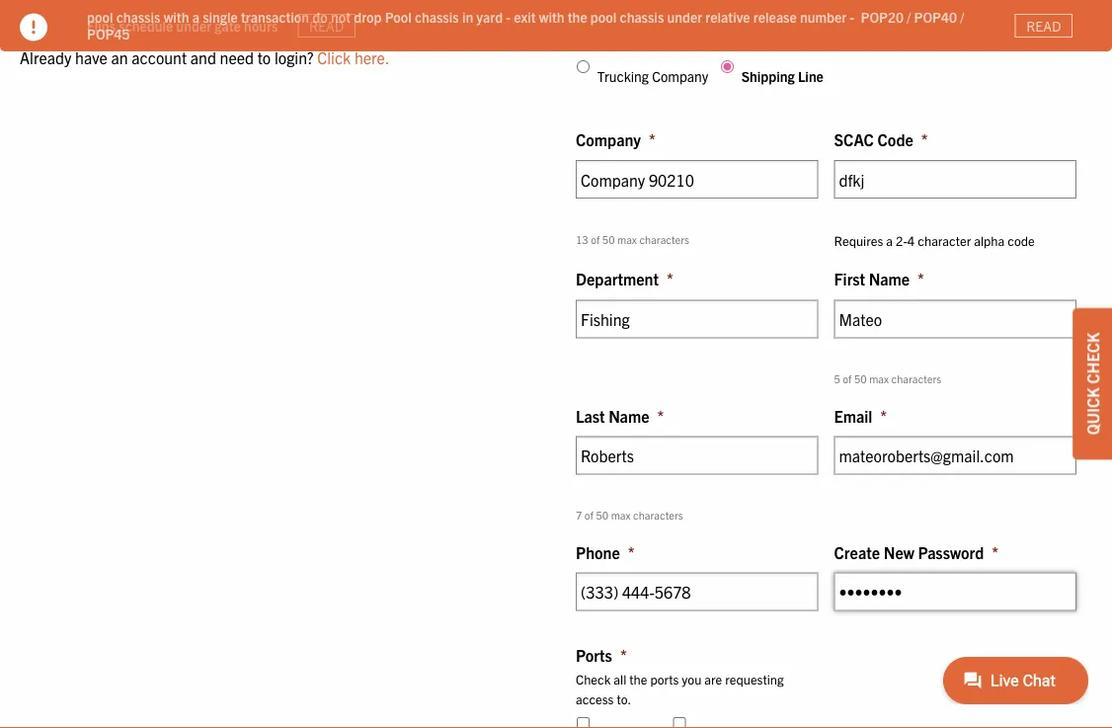 Task type: locate. For each thing, give the bounding box(es) containing it.
50 right 13
[[603, 232, 615, 245]]

1 with from the left
[[164, 8, 189, 26]]

chassis
[[116, 8, 161, 26], [415, 8, 459, 26], [620, 8, 664, 26]]

to right need
[[258, 47, 271, 67]]

1 vertical spatial company
[[576, 129, 641, 149]]

0 horizontal spatial chassis
[[116, 8, 161, 26]]

1 horizontal spatial check
[[1083, 333, 1103, 384]]

of
[[591, 232, 600, 245], [843, 372, 852, 385], [585, 508, 594, 522]]

yard
[[477, 8, 503, 26]]

pool chassis with a single transaction  do not drop pool chassis in yard -  exit with the pool chassis under relative release number -  pop20 / pop40 / pop45
[[87, 8, 965, 42]]

max up email *
[[870, 372, 890, 385]]

0 horizontal spatial a
[[192, 8, 200, 26]]

quick check link
[[1073, 308, 1113, 460]]

under
[[668, 8, 703, 26], [176, 16, 212, 34]]

characters up department *
[[640, 232, 690, 245]]

* down requires a 2-4 character alpha code
[[918, 269, 925, 289]]

a left 2- at top right
[[887, 232, 894, 248]]

do
[[313, 8, 328, 26]]

relative
[[706, 8, 751, 26]]

in
[[462, 8, 474, 26]]

Los Angeles checkbox
[[577, 717, 590, 728]]

first name *
[[835, 269, 925, 289]]

1 horizontal spatial name
[[870, 269, 910, 289]]

shipping line
[[742, 67, 824, 85]]

0 horizontal spatial account
[[132, 47, 187, 67]]

company down trucking
[[576, 129, 641, 149]]

name for last name
[[609, 406, 650, 425]]

1 vertical spatial account
[[132, 47, 187, 67]]

first
[[835, 269, 866, 289]]

1 horizontal spatial -
[[850, 8, 855, 26]]

0 vertical spatial the
[[568, 8, 588, 26]]

read link for flips schedule under gate hours
[[298, 14, 356, 38]]

characters
[[640, 232, 690, 245], [892, 372, 942, 385], [634, 508, 684, 522]]

with
[[164, 8, 189, 26], [539, 8, 565, 26]]

of right 13
[[591, 232, 600, 245]]

0 vertical spatial company
[[653, 67, 709, 85]]

fill out this form to request account access.
[[20, 6, 316, 26]]

2 read link from the left
[[1016, 14, 1073, 38]]

0 horizontal spatial -
[[506, 8, 511, 26]]

2 vertical spatial characters
[[634, 508, 684, 522]]

company
[[653, 67, 709, 85], [576, 129, 641, 149]]

* up all
[[621, 646, 627, 665]]

and
[[191, 47, 216, 67]]

1 horizontal spatial read link
[[1016, 14, 1073, 38]]

i
[[576, 22, 581, 42]]

requesting
[[726, 670, 784, 687]]

1 - from the left
[[506, 8, 511, 26]]

check inside ports * check all the ports you are requesting access to.
[[576, 670, 611, 687]]

-
[[506, 8, 511, 26], [850, 8, 855, 26]]

50 for first
[[855, 372, 867, 385]]

1 vertical spatial characters
[[892, 372, 942, 385]]

1 horizontal spatial under
[[668, 8, 703, 26]]

- left 'exit'
[[506, 8, 511, 26]]

0 horizontal spatial under
[[176, 16, 212, 34]]

1 chassis from the left
[[116, 8, 161, 26]]

1 vertical spatial name
[[609, 406, 650, 425]]

email
[[835, 406, 873, 425]]

request
[[150, 6, 202, 26]]

50
[[603, 232, 615, 245], [855, 372, 867, 385], [596, 508, 609, 522]]

/ right pop20
[[908, 8, 912, 26]]

1 vertical spatial max
[[870, 372, 890, 385]]

1 pool from the left
[[87, 8, 113, 26]]

- right number
[[850, 8, 855, 26]]

4
[[908, 232, 915, 248]]

of for company
[[591, 232, 600, 245]]

a
[[192, 8, 200, 26], [887, 232, 894, 248]]

0 horizontal spatial check
[[576, 670, 611, 687]]

pool right i
[[591, 8, 617, 26]]

under left 'relative'
[[668, 8, 703, 26]]

requires a 2-4 character alpha code
[[835, 232, 1036, 248]]

account
[[206, 6, 261, 26], [132, 47, 187, 67]]

None password field
[[835, 573, 1077, 611]]

all
[[614, 670, 627, 687]]

1 vertical spatial 50
[[855, 372, 867, 385]]

0 horizontal spatial name
[[609, 406, 650, 425]]

2 vertical spatial of
[[585, 508, 594, 522]]

1 vertical spatial the
[[630, 670, 648, 687]]

read
[[309, 17, 344, 35], [1027, 17, 1062, 35]]

50 right 7 at right bottom
[[596, 508, 609, 522]]

characters for first name *
[[892, 372, 942, 385]]

1 horizontal spatial to
[[258, 47, 271, 67]]

* right last
[[658, 406, 664, 425]]

0 vertical spatial of
[[591, 232, 600, 245]]

2 - from the left
[[850, 8, 855, 26]]

name right last
[[609, 406, 650, 425]]

account down schedule
[[132, 47, 187, 67]]

0 vertical spatial name
[[870, 269, 910, 289]]

the
[[568, 8, 588, 26], [630, 670, 648, 687]]

1 read link from the left
[[298, 14, 356, 38]]

0 horizontal spatial pool
[[87, 8, 113, 26]]

1 horizontal spatial pool
[[591, 8, 617, 26]]

of right 7 at right bottom
[[585, 508, 594, 522]]

company *
[[576, 129, 656, 149]]

account up need
[[206, 6, 261, 26]]

the left a...
[[568, 8, 588, 26]]

None text field
[[576, 436, 819, 475]]

with right 'exit'
[[539, 8, 565, 26]]

3 chassis from the left
[[620, 8, 664, 26]]

the right all
[[630, 670, 648, 687]]

0 horizontal spatial to
[[133, 6, 147, 26]]

trucking company
[[598, 67, 709, 85]]

quick check
[[1083, 333, 1103, 435]]

read for pool chassis with a single transaction  do not drop pool chassis in yard -  exit with the pool chassis under relative release number -  pop20 / pop40 / pop45
[[1027, 17, 1062, 35]]

read link for pool chassis with a single transaction  do not drop pool chassis in yard -  exit with the pool chassis under relative release number -  pop20 / pop40 / pop45
[[1016, 14, 1073, 38]]

characters for last name *
[[634, 508, 684, 522]]

0 vertical spatial check
[[1083, 333, 1103, 384]]

1 horizontal spatial with
[[539, 8, 565, 26]]

under up "and"
[[176, 16, 212, 34]]

single
[[203, 8, 238, 26]]

transaction
[[241, 8, 309, 26]]

13
[[576, 232, 589, 245]]

hours
[[244, 16, 278, 34]]

1 / from the left
[[908, 8, 912, 26]]

check up 'quick'
[[1083, 333, 1103, 384]]

0 horizontal spatial read link
[[298, 14, 356, 38]]

check up access
[[576, 670, 611, 687]]

max for company
[[618, 232, 637, 245]]

0 vertical spatial characters
[[640, 232, 690, 245]]

None text field
[[576, 160, 819, 199], [835, 160, 1077, 199], [576, 300, 819, 338], [835, 300, 1077, 338], [835, 436, 1077, 475], [576, 573, 819, 611], [576, 160, 819, 199], [835, 160, 1077, 199], [576, 300, 819, 338], [835, 300, 1077, 338], [835, 436, 1077, 475], [576, 573, 819, 611]]

1 horizontal spatial /
[[961, 8, 965, 26]]

50 right "5"
[[855, 372, 867, 385]]

pop20
[[861, 8, 904, 26]]

1 vertical spatial a
[[887, 232, 894, 248]]

password
[[919, 542, 985, 562]]

a left single
[[192, 8, 200, 26]]

0 horizontal spatial read
[[309, 17, 344, 35]]

0 vertical spatial to
[[133, 6, 147, 26]]

pool
[[87, 8, 113, 26], [591, 8, 617, 26]]

* right code
[[922, 129, 929, 149]]

0 vertical spatial max
[[618, 232, 637, 245]]

0 horizontal spatial company
[[576, 129, 641, 149]]

2 pool from the left
[[591, 8, 617, 26]]

1 horizontal spatial chassis
[[415, 8, 459, 26]]

solid image
[[20, 13, 47, 41]]

need
[[220, 47, 254, 67]]

2 chassis from the left
[[415, 8, 459, 26]]

not
[[331, 8, 351, 26]]

max up phone *
[[611, 508, 631, 522]]

with left single
[[164, 8, 189, 26]]

email *
[[835, 406, 888, 425]]

characters right "5"
[[892, 372, 942, 385]]

1 vertical spatial check
[[576, 670, 611, 687]]

2 with from the left
[[539, 8, 565, 26]]

1 horizontal spatial account
[[206, 6, 261, 26]]

* down trucking company
[[649, 129, 656, 149]]

0 horizontal spatial the
[[568, 8, 588, 26]]

shipping
[[742, 67, 795, 85]]

name right first
[[870, 269, 910, 289]]

check
[[1083, 333, 1103, 384], [576, 670, 611, 687]]

company left shipping line radio
[[653, 67, 709, 85]]

*
[[639, 22, 646, 42], [649, 129, 656, 149], [922, 129, 929, 149], [667, 269, 674, 289], [918, 269, 925, 289], [658, 406, 664, 425], [881, 406, 888, 425], [628, 542, 635, 562], [993, 542, 999, 562], [621, 646, 627, 665]]

1 horizontal spatial read
[[1027, 17, 1062, 35]]

of right "5"
[[843, 372, 852, 385]]

i am a... *
[[576, 22, 646, 42]]

0 horizontal spatial /
[[908, 8, 912, 26]]

of for last name
[[585, 508, 594, 522]]

0 horizontal spatial with
[[164, 8, 189, 26]]

/
[[908, 8, 912, 26], [961, 8, 965, 26]]

2 vertical spatial 50
[[596, 508, 609, 522]]

read link
[[298, 14, 356, 38], [1016, 14, 1073, 38]]

1 vertical spatial of
[[843, 372, 852, 385]]

pool up have
[[87, 8, 113, 26]]

name for first name
[[870, 269, 910, 289]]

max
[[618, 232, 637, 245], [870, 372, 890, 385], [611, 508, 631, 522]]

fill
[[20, 6, 40, 26]]

pop40
[[915, 8, 958, 26]]

1 horizontal spatial the
[[630, 670, 648, 687]]

to right form at the top left of page
[[133, 6, 147, 26]]

2 read from the left
[[1027, 17, 1062, 35]]

0 vertical spatial a
[[192, 8, 200, 26]]

2 vertical spatial max
[[611, 508, 631, 522]]

0 vertical spatial 50
[[603, 232, 615, 245]]

of for first name
[[843, 372, 852, 385]]

7 of 50 max characters
[[576, 508, 684, 522]]

1 horizontal spatial a
[[887, 232, 894, 248]]

2 horizontal spatial chassis
[[620, 8, 664, 26]]

characters up phone *
[[634, 508, 684, 522]]

under inside pool chassis with a single transaction  do not drop pool chassis in yard -  exit with the pool chassis under relative release number -  pop20 / pop40 / pop45
[[668, 8, 703, 26]]

1 horizontal spatial company
[[653, 67, 709, 85]]

max up department *
[[618, 232, 637, 245]]

name
[[870, 269, 910, 289], [609, 406, 650, 425]]

1 read from the left
[[309, 17, 344, 35]]

to.
[[617, 691, 632, 707]]

/ right pop40
[[961, 8, 965, 26]]



Task type: vqa. For each thing, say whether or not it's contained in the screenshot.
Working corresponding to ILWU Non Working
no



Task type: describe. For each thing, give the bounding box(es) containing it.
scac code *
[[835, 129, 929, 149]]

release
[[754, 8, 797, 26]]

access
[[576, 691, 614, 707]]

am
[[585, 22, 606, 42]]

characters for company *
[[640, 232, 690, 245]]

department
[[576, 269, 659, 289]]

pop45
[[87, 25, 130, 42]]

already have an account and need to login? click here.
[[20, 47, 390, 67]]

* right phone
[[628, 542, 635, 562]]

already
[[20, 47, 72, 67]]

50 for last
[[596, 508, 609, 522]]

13 of 50 max characters
[[576, 232, 690, 245]]

create
[[835, 542, 881, 562]]

7
[[576, 508, 582, 522]]

last
[[576, 406, 605, 425]]

a...
[[609, 22, 631, 42]]

here.
[[355, 47, 390, 67]]

phone
[[576, 542, 620, 562]]

phone *
[[576, 542, 635, 562]]

ports
[[651, 670, 679, 687]]

login?
[[275, 47, 314, 67]]

ports * check all the ports you are requesting access to.
[[576, 646, 784, 707]]

the inside ports * check all the ports you are requesting access to.
[[630, 670, 648, 687]]

trucking
[[598, 67, 649, 85]]

click
[[318, 47, 351, 67]]

last name *
[[576, 406, 664, 425]]

50 for company
[[603, 232, 615, 245]]

* inside ports * check all the ports you are requesting access to.
[[621, 646, 627, 665]]

5 of 50 max characters
[[835, 372, 942, 385]]

code
[[878, 129, 914, 149]]

Oakland checkbox
[[674, 717, 687, 728]]

out
[[44, 6, 66, 26]]

alpha
[[975, 232, 1005, 248]]

quick
[[1083, 388, 1103, 435]]

number
[[801, 8, 847, 26]]

0 vertical spatial account
[[206, 6, 261, 26]]

drop
[[354, 8, 382, 26]]

max for last
[[611, 508, 631, 522]]

a inside pool chassis with a single transaction  do not drop pool chassis in yard -  exit with the pool chassis under relative release number -  pop20 / pop40 / pop45
[[192, 8, 200, 26]]

you
[[682, 670, 702, 687]]

* right password
[[993, 542, 999, 562]]

Shipping Line radio
[[721, 60, 734, 73]]

form
[[98, 6, 130, 26]]

ports
[[576, 646, 613, 665]]

line
[[798, 67, 824, 85]]

requires
[[835, 232, 884, 248]]

flips
[[87, 16, 116, 34]]

5
[[835, 372, 841, 385]]

this
[[69, 6, 94, 26]]

2-
[[896, 232, 908, 248]]

new
[[884, 542, 915, 562]]

exit
[[514, 8, 536, 26]]

are
[[705, 670, 723, 687]]

Trucking Company radio
[[577, 60, 590, 73]]

an
[[111, 47, 128, 67]]

create new password *
[[835, 542, 999, 562]]

* right a...
[[639, 22, 646, 42]]

* right the email
[[881, 406, 888, 425]]

gate
[[215, 16, 241, 34]]

max for first
[[870, 372, 890, 385]]

click here. link
[[318, 47, 390, 67]]

department *
[[576, 269, 674, 289]]

access.
[[264, 6, 316, 26]]

code
[[1008, 232, 1036, 248]]

* right department
[[667, 269, 674, 289]]

schedule
[[119, 16, 173, 34]]

scac
[[835, 129, 875, 149]]

have
[[75, 47, 108, 67]]

read for flips schedule under gate hours
[[309, 17, 344, 35]]

pool
[[385, 8, 412, 26]]

2 / from the left
[[961, 8, 965, 26]]

1 vertical spatial to
[[258, 47, 271, 67]]

flips schedule under gate hours
[[87, 16, 278, 34]]

the inside pool chassis with a single transaction  do not drop pool chassis in yard -  exit with the pool chassis under relative release number -  pop20 / pop40 / pop45
[[568, 8, 588, 26]]

character
[[918, 232, 972, 248]]



